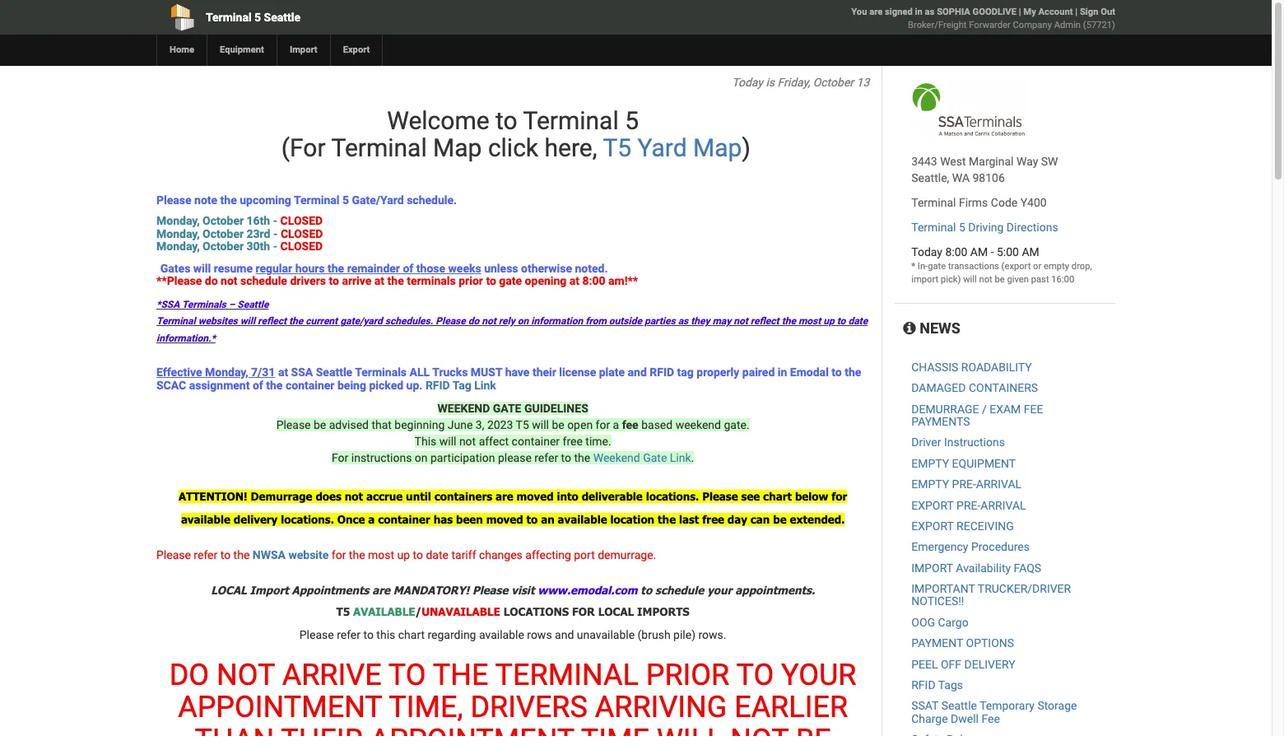 Task type: describe. For each thing, give the bounding box(es) containing it.
to inside the weekend gate guidelines please be advised that beginning june 3, 2023 t5 will be open for a fee based weekend gate. this will not affect container free time. for instructions on participation please refer to the weekend gate link .
[[561, 451, 572, 465]]

on inside *ssa terminals – seattle terminal websites will reflect the current gate/yard schedules. please do not rely on information from outside parties as they may not reflect the most up to date information.*
[[518, 316, 529, 327]]

instructions
[[945, 436, 1006, 449]]

terminals inside *ssa terminals – seattle terminal websites will reflect the current gate/yard schedules. please do not rely on information from outside parties as they may not reflect the most up to date information.*
[[182, 299, 226, 311]]

to left the this in the left bottom of the page
[[364, 628, 374, 641]]

export
[[343, 44, 370, 55]]

0 vertical spatial import
[[290, 44, 318, 55]]

terminal 5 seattle
[[206, 11, 301, 24]]

october down note
[[203, 214, 244, 228]]

affect
[[479, 435, 509, 448]]

- right 23rd
[[273, 227, 278, 240]]

account
[[1039, 7, 1074, 17]]

empty pre-arrival link
[[912, 478, 1022, 491]]

container inside the weekend gate guidelines please be advised that beginning june 3, 2023 t5 will be open for a fee based weekend gate. this will not affect container free time. for instructions on participation please refer to the weekend gate link .
[[512, 435, 560, 448]]

5 inside the please note the upcoming terminal 5 gate/yard schedule. monday, october 16th - closed monday, october 23rd - closed monday, october 30th - closed
[[343, 194, 349, 207]]

5 left driving
[[960, 221, 966, 234]]

*
[[912, 261, 916, 272]]

rows.
[[699, 628, 727, 641]]

tag
[[453, 379, 472, 392]]

8:00 inside gates will resume regular hours the remainder of those weeks unless otherwise noted. **please do not schedule drivers to arrive at the terminals prior to gate opening at 8:00 am!**
[[583, 274, 606, 287]]

otherwise
[[521, 262, 573, 275]]

5 up equipment
[[255, 11, 261, 24]]

2 closed from the top
[[281, 227, 323, 240]]

2 empty from the top
[[912, 478, 950, 491]]

participation
[[431, 451, 495, 465]]

to inside "at ssa seattle terminals all trucks must have their license plate and rfid tag properly paired in emodal to the scac assignment of the container being picked up."
[[832, 366, 842, 379]]

last
[[680, 513, 700, 526]]

not inside gates will resume regular hours the remainder of those weeks unless otherwise noted. **please do not schedule drivers to arrive at the terminals prior to gate opening at 8:00 am!**
[[221, 274, 238, 287]]

to inside the attention! demurrage does not accrue until containers are moved into deliverable locations. please see chart below for available delivery locations. once a container has been moved to an available location the last free day can be extended.
[[527, 513, 538, 526]]

3443
[[912, 155, 938, 168]]

have
[[505, 366, 530, 379]]

container inside "at ssa seattle terminals all trucks must have their license plate and rfid tag properly paired in emodal to the scac assignment of the container being picked up."
[[286, 379, 335, 392]]

2 horizontal spatial available
[[558, 513, 608, 526]]

the inside the weekend gate guidelines please be advised that beginning june 3, 2023 t5 will be open for a fee based weekend gate. this will not affect container free time. for instructions on participation please refer to the weekend gate link .
[[575, 451, 591, 465]]

instructions
[[352, 451, 412, 465]]

weekend gate link link
[[594, 451, 692, 465]]

location
[[611, 513, 655, 526]]

equipment link
[[207, 35, 277, 66]]

0 vertical spatial moved
[[517, 490, 554, 503]]

0 horizontal spatial local
[[211, 584, 247, 597]]

friday,
[[778, 76, 811, 89]]

on inside the weekend gate guidelines please be advised that beginning june 3, 2023 t5 will be open for a fee based weekend gate. this will not affect container free time. for instructions on participation please refer to the weekend gate link .
[[415, 451, 428, 465]]

regarding
[[428, 628, 476, 641]]

1 reflect from the left
[[258, 316, 287, 327]]

2 to from the left
[[737, 658, 774, 693]]

7/31
[[251, 366, 275, 379]]

here,
[[545, 133, 598, 162]]

click
[[488, 133, 539, 162]]

for
[[332, 451, 349, 465]]

export pre-arrival link
[[912, 499, 1027, 512]]

as inside the you are signed in as sophia goodlive | my account | sign out broker/freight forwarder company admin (57721)
[[926, 7, 935, 17]]

this
[[377, 628, 396, 641]]

pile)
[[674, 628, 696, 641]]

seattle inside terminal 5 seattle link
[[264, 11, 301, 24]]

upcoming
[[240, 194, 291, 207]]

will down june
[[440, 435, 457, 448]]

tags
[[939, 679, 964, 692]]

please down "attention!"
[[157, 549, 191, 562]]

port
[[574, 549, 595, 562]]

terminal inside terminal 5 seattle link
[[206, 11, 252, 24]]

marginal
[[970, 155, 1014, 168]]

gate
[[493, 402, 522, 415]]

you
[[852, 7, 868, 17]]

containers
[[969, 382, 1039, 395]]

imports
[[638, 605, 690, 618]]

1 vertical spatial arrival
[[981, 499, 1027, 512]]

schedule inside the 'local import appointments are mandatory! please visit www.emodal.com to schedule your appointments. t5 available / unavailable locations for local imports'
[[656, 584, 704, 597]]

arriving
[[595, 691, 728, 725]]

the up emodal
[[782, 316, 796, 327]]

- right 16th
[[273, 214, 278, 228]]

as inside *ssa terminals – seattle terminal websites will reflect the current gate/yard schedules. please do not rely on information from outside parties as they may not reflect the most up to date information.*
[[678, 316, 689, 327]]

important trucker/driver notices!! link
[[912, 582, 1072, 608]]

gate inside gates will resume regular hours the remainder of those weeks unless otherwise noted. **please do not schedule drivers to arrive at the terminals prior to gate opening at 8:00 am!**
[[499, 274, 522, 287]]

*ssa terminals – seattle terminal websites will reflect the current gate/yard schedules. please do not rely on information from outside parties as they may not reflect the most up to date information.*
[[157, 299, 868, 344]]

websites
[[198, 316, 238, 327]]

this
[[415, 435, 437, 448]]

terminal 5 seattle link
[[157, 0, 542, 35]]

are inside the attention! demurrage does not accrue until containers are moved into deliverable locations. please see chart below for available delivery locations. once a container has been moved to an available location the last free day can be extended.
[[496, 490, 514, 503]]

16th
[[247, 214, 270, 228]]

at inside "at ssa seattle terminals all trucks must have their license plate and rfid tag properly paired in emodal to the scac assignment of the container being picked up."
[[278, 366, 288, 379]]

a inside the attention! demurrage does not accrue until containers are moved into deliverable locations. please see chart below for available delivery locations. once a container has been moved to an available location the last free day can be extended.
[[368, 513, 375, 526]]

does
[[316, 490, 342, 503]]

weekend
[[594, 451, 641, 465]]

terminal inside *ssa terminals – seattle terminal websites will reflect the current gate/yard schedules. please do not rely on information from outside parties as they may not reflect the most up to date information.*
[[157, 316, 196, 327]]

rfid tag link link
[[426, 379, 499, 392]]

parties
[[645, 316, 676, 327]]

chassis roadability damaged containers demurrage / exam fee payments driver instructions empty equipment empty pre-arrival export pre-arrival export receiving emergency procedures import availability faqs important trucker/driver notices!! oog cargo payment options peel off delivery rfid tags ssat seattle temporary storage charge dwell fee
[[912, 361, 1078, 726]]

to inside the 'local import appointments are mandatory! please visit www.emodal.com to schedule your appointments. t5 available / unavailable locations for local imports'
[[641, 584, 652, 597]]

not right may
[[734, 316, 749, 327]]

tariff
[[452, 549, 477, 562]]

import inside the 'local import appointments are mandatory! please visit www.emodal.com to schedule your appointments. t5 available / unavailable locations for local imports'
[[250, 584, 289, 597]]

- right 30th
[[273, 240, 278, 253]]

1 vertical spatial moved
[[487, 513, 524, 526]]

yard
[[638, 133, 687, 162]]

prior
[[646, 658, 730, 693]]

information.*
[[157, 332, 216, 344]]

attention! demurrage does not accrue until containers are moved into deliverable locations. please see chart below for available delivery locations. once a container has been moved to an available location the last free day can be extended.
[[179, 490, 848, 526]]

rfid inside "at ssa seattle terminals all trucks must have their license plate and rfid tag properly paired in emodal to the scac assignment of the container being picked up."
[[650, 366, 675, 379]]

do not arrive to the terminal prior to your appointment time, drivers arriving earlier than their appointment time will not 
[[169, 658, 857, 736]]

1 vertical spatial date
[[426, 549, 449, 562]]

will down "guidelines"
[[532, 418, 549, 432]]

signed
[[886, 7, 913, 17]]

do inside *ssa terminals – seattle terminal websites will reflect the current gate/yard schedules. please do not rely on information from outside parties as they may not reflect the most up to date information.*
[[468, 316, 480, 327]]

1 horizontal spatial at
[[375, 274, 385, 287]]

delivery
[[234, 513, 278, 526]]

most inside *ssa terminals – seattle terminal websites will reflect the current gate/yard schedules. please do not rely on information from outside parties as they may not reflect the most up to date information.*
[[799, 316, 821, 327]]

unavailable
[[422, 605, 501, 618]]

1 vertical spatial locations.
[[281, 513, 334, 526]]

please refer to the nwsa website for the most up to date tariff changes affecting port demurrage.
[[157, 549, 657, 562]]

wa
[[953, 171, 970, 185]]

terminal inside the please note the upcoming terminal 5 gate/yard schedule. monday, october 16th - closed monday, october 23rd - closed monday, october 30th - closed
[[294, 194, 340, 207]]

chassis roadability link
[[912, 361, 1033, 374]]

1 horizontal spatial available
[[479, 628, 525, 641]]

my account link
[[1024, 7, 1074, 17]]

empty equipment link
[[912, 457, 1017, 470]]

properly
[[697, 366, 740, 379]]

today is friday, october 13
[[732, 76, 870, 89]]

a inside the weekend gate guidelines please be advised that beginning june 3, 2023 t5 will be open for a fee based weekend gate. this will not affect container free time. for instructions on participation please refer to the weekend gate link .
[[613, 418, 620, 432]]

the down once at the bottom left
[[349, 549, 365, 562]]

0 horizontal spatial and
[[555, 628, 574, 641]]

8:00 inside today                                                                                                                                                                                                                                                                                                                                                                                                                                                                                                                                                                                                                                                                                                           8:00 am - 5:00 am * in-gate transactions (export or empty drop, import pick) will not be given past 16:00
[[946, 245, 968, 259]]

emergency
[[912, 541, 969, 554]]

the left the nwsa
[[234, 549, 250, 562]]

sw
[[1042, 155, 1059, 168]]

procedures
[[972, 541, 1030, 554]]

to left the nwsa
[[221, 549, 231, 562]]

drop,
[[1072, 261, 1093, 272]]

are inside the 'local import appointments are mandatory! please visit www.emodal.com to schedule your appointments. t5 available / unavailable locations for local imports'
[[373, 584, 390, 597]]

terminals inside "at ssa seattle terminals all trucks must have their license plate and rfid tag properly paired in emodal to the scac assignment of the container being picked up."
[[355, 366, 407, 379]]

into
[[557, 490, 579, 503]]

chart inside the attention! demurrage does not accrue until containers are moved into deliverable locations. please see chart below for available delivery locations. once a container has been moved to an available location the last free day can be extended.
[[764, 490, 792, 503]]

weekend
[[438, 402, 490, 415]]

the left 'ssa'
[[266, 379, 283, 392]]

2 am from the left
[[1023, 245, 1040, 259]]

0 horizontal spatial most
[[368, 549, 395, 562]]

their
[[533, 366, 557, 379]]

for inside the attention! demurrage does not accrue until containers are moved into deliverable locations. please see chart below for available delivery locations. once a container has been moved to an available location the last free day can be extended.
[[832, 490, 848, 503]]

schedule.
[[407, 194, 457, 207]]

regular
[[256, 262, 293, 275]]

gate
[[643, 451, 667, 465]]

1 to from the left
[[389, 658, 426, 693]]

today for today                                                                                                                                                                                                                                                                                                                                                                                                                                                                                                                                                                                                                                                                                                           8:00 am - 5:00 am * in-gate transactions (export or empty drop, import pick) will not be given past 16:00
[[912, 245, 943, 259]]

not left rely
[[482, 316, 497, 327]]

be inside the attention! demurrage does not accrue until containers are moved into deliverable locations. please see chart below for available delivery locations. once a container has been moved to an available location the last free day can be extended.
[[774, 513, 787, 526]]

1 export from the top
[[912, 499, 954, 512]]

emodal
[[791, 366, 829, 379]]

2 export from the top
[[912, 520, 954, 533]]

terminal 5 seattle image
[[912, 82, 1027, 137]]

their
[[281, 723, 363, 736]]

0 vertical spatial not
[[217, 658, 275, 693]]

2 map from the left
[[694, 133, 742, 162]]

to left the arrive
[[329, 274, 339, 287]]

october left 13
[[814, 76, 854, 89]]

/ inside chassis roadability damaged containers demurrage / exam fee payments driver instructions empty equipment empty pre-arrival export pre-arrival export receiving emergency procedures import availability faqs important trucker/driver notices!! oog cargo payment options peel off delivery rfid tags ssat seattle temporary storage charge dwell fee
[[983, 402, 987, 416]]

please up arrive
[[300, 628, 334, 641]]

mandatory!
[[394, 584, 470, 597]]

to inside welcome to terminal 5 (for terminal map click here, t5 yard map )
[[496, 106, 518, 135]]

are inside the you are signed in as sophia goodlive | my account | sign out broker/freight forwarder company admin (57721)
[[870, 7, 883, 17]]

beginning
[[395, 418, 445, 432]]

3,
[[476, 418, 485, 432]]

0 horizontal spatial chart
[[398, 628, 425, 641]]

5:00
[[998, 245, 1020, 259]]

receiving
[[957, 520, 1015, 533]]

peel
[[912, 658, 939, 671]]

nwsa
[[253, 549, 286, 562]]

the left terminals
[[388, 274, 404, 287]]

gates
[[160, 262, 191, 275]]

attention!
[[179, 490, 248, 503]]

rfid inside chassis roadability damaged containers demurrage / exam fee payments driver instructions empty equipment empty pre-arrival export pre-arrival export receiving emergency procedures import availability faqs important trucker/driver notices!! oog cargo payment options peel off delivery rfid tags ssat seattle temporary storage charge dwell fee
[[912, 679, 936, 692]]

1 vertical spatial pre-
[[957, 499, 981, 512]]

those
[[417, 262, 446, 275]]



Task type: vqa. For each thing, say whether or not it's contained in the screenshot.
Terminals to the bottom
yes



Task type: locate. For each thing, give the bounding box(es) containing it.
gate inside today                                                                                                                                                                                                                                                                                                                                                                                                                                                                                                                                                                                                                                                                                                           8:00 am - 5:00 am * in-gate transactions (export or empty drop, import pick) will not be given past 16:00
[[928, 261, 947, 272]]

1 horizontal spatial and
[[628, 366, 647, 379]]

30th
[[247, 240, 270, 253]]

0 vertical spatial today
[[732, 76, 764, 89]]

not down transactions
[[980, 274, 993, 285]]

not inside today                                                                                                                                                                                                                                                                                                                                                                                                                                                                                                                                                                                                                                                                                                           8:00 am - 5:00 am * in-gate transactions (export or empty drop, import pick) will not be given past 16:00
[[980, 274, 993, 285]]

2 vertical spatial refer
[[337, 628, 361, 641]]

the left last at bottom
[[658, 513, 676, 526]]

1 vertical spatial link
[[670, 451, 692, 465]]

0 vertical spatial export
[[912, 499, 954, 512]]

reflect right may
[[751, 316, 780, 327]]

local down delivery
[[211, 584, 247, 597]]

pre-
[[953, 478, 977, 491], [957, 499, 981, 512]]

to right prior
[[486, 274, 497, 287]]

8:00 left am!**
[[583, 274, 606, 287]]

terminals left 'all'
[[355, 366, 407, 379]]

in right paired
[[778, 366, 788, 379]]

seattle down "tags"
[[942, 700, 978, 713]]

t5 inside welcome to terminal 5 (for terminal map click here, t5 yard map )
[[603, 133, 632, 162]]

arrival
[[977, 478, 1022, 491], [981, 499, 1027, 512]]

1 vertical spatial most
[[368, 549, 395, 562]]

appointments
[[292, 584, 369, 597]]

up inside *ssa terminals – seattle terminal websites will reflect the current gate/yard schedules. please do not rely on information from outside parties as they may not reflect the most up to date information.*
[[824, 316, 835, 327]]

pre- down empty equipment link
[[953, 478, 977, 491]]

free down open
[[563, 435, 583, 448]]

equipment
[[953, 457, 1017, 470]]

1 vertical spatial export
[[912, 520, 954, 533]]

am up transactions
[[971, 245, 989, 259]]

import left export link
[[290, 44, 318, 55]]

broker/freight
[[909, 20, 967, 30]]

way
[[1017, 155, 1039, 168]]

today for today is friday, october 13
[[732, 76, 764, 89]]

1 map from the left
[[433, 133, 482, 162]]

*ssa
[[157, 299, 180, 311]]

news
[[917, 320, 961, 337]]

on right rely
[[518, 316, 529, 327]]

seattle right 'ssa'
[[316, 366, 353, 379]]

0 horizontal spatial not
[[217, 658, 275, 693]]

2 | from the left
[[1076, 7, 1078, 17]]

0 horizontal spatial up
[[397, 549, 410, 562]]

day
[[728, 513, 748, 526]]

0 horizontal spatial to
[[389, 658, 426, 693]]

not inside the weekend gate guidelines please be advised that beginning june 3, 2023 t5 will be open for a fee based weekend gate. this will not affect container free time. for instructions on participation please refer to the weekend gate link .
[[460, 435, 476, 448]]

2 horizontal spatial refer
[[535, 451, 559, 465]]

the right emodal
[[845, 366, 862, 379]]

affecting
[[526, 549, 571, 562]]

0 vertical spatial are
[[870, 7, 883, 17]]

0 vertical spatial refer
[[535, 451, 559, 465]]

the inside the attention! demurrage does not accrue until containers are moved into deliverable locations. please see chart below for available delivery locations. once a container has been moved to an available location the last free day can be extended.
[[658, 513, 676, 526]]

gate/yard
[[340, 316, 383, 327]]

the down time.
[[575, 451, 591, 465]]

and inside "at ssa seattle terminals all trucks must have their license plate and rfid tag properly paired in emodal to the scac assignment of the container being picked up."
[[628, 366, 647, 379]]

seattle inside *ssa terminals – seattle terminal websites will reflect the current gate/yard schedules. please do not rely on information from outside parties as they may not reflect the most up to date information.*
[[237, 299, 269, 311]]

terminals
[[182, 299, 226, 311], [355, 366, 407, 379]]

1 vertical spatial t5
[[516, 418, 529, 432]]

container inside the attention! demurrage does not accrue until containers are moved into deliverable locations. please see chart below for available delivery locations. once a container has been moved to an available location the last free day can be extended.
[[378, 513, 431, 526]]

today up 'in-'
[[912, 245, 943, 259]]

0 horizontal spatial gate
[[499, 274, 522, 287]]

info circle image
[[904, 321, 917, 336]]

1 horizontal spatial refer
[[337, 628, 361, 641]]

www.emodal.com
[[538, 584, 638, 597]]

0 vertical spatial do
[[205, 274, 218, 287]]

1 horizontal spatial locations.
[[646, 490, 700, 503]]

import link
[[277, 35, 330, 66]]

1 empty from the top
[[912, 457, 950, 470]]

terminal
[[496, 658, 639, 693]]

not inside the attention! demurrage does not accrue until containers are moved into deliverable locations. please see chart below for available delivery locations. once a container has been moved to an available location the last free day can be extended.
[[345, 490, 363, 503]]

goodlive
[[973, 7, 1017, 17]]

on down this
[[415, 451, 428, 465]]

reflect left current
[[258, 316, 287, 327]]

1 vertical spatial local
[[599, 605, 634, 618]]

link right gate
[[670, 451, 692, 465]]

1 vertical spatial container
[[512, 435, 560, 448]]

outside
[[609, 316, 642, 327]]

import
[[290, 44, 318, 55], [250, 584, 289, 597]]

1 vertical spatial gate
[[499, 274, 522, 287]]

please up day
[[703, 490, 739, 503]]

t5 down appointments
[[336, 605, 350, 618]]

container down until
[[378, 513, 431, 526]]

–
[[229, 299, 235, 311]]

being
[[338, 379, 366, 392]]

t5 inside the weekend gate guidelines please be advised that beginning june 3, 2023 t5 will be open for a fee based weekend gate. this will not affect container free time. for instructions on participation please refer to the weekend gate link .
[[516, 418, 529, 432]]

0 horizontal spatial container
[[286, 379, 335, 392]]

sign out link
[[1081, 7, 1116, 17]]

license
[[560, 366, 597, 379]]

rfid tags link
[[912, 679, 964, 692]]

arrival down equipment
[[977, 478, 1022, 491]]

am up or
[[1023, 245, 1040, 259]]

to left your
[[737, 658, 774, 693]]

driving
[[969, 221, 1004, 234]]

the inside the please note the upcoming terminal 5 gate/yard schedule. monday, october 16th - closed monday, october 23rd - closed monday, october 30th - closed
[[220, 194, 237, 207]]

0 horizontal spatial today
[[732, 76, 764, 89]]

and right the plate at the left of page
[[628, 366, 647, 379]]

0 horizontal spatial free
[[563, 435, 583, 448]]

please inside the 'local import appointments are mandatory! please visit www.emodal.com to schedule your appointments. t5 available / unavailable locations for local imports'
[[473, 584, 509, 597]]

export up the export receiving link
[[912, 499, 954, 512]]

0 vertical spatial empty
[[912, 457, 950, 470]]

please
[[157, 194, 192, 207], [436, 316, 466, 327], [276, 418, 311, 432], [703, 490, 739, 503], [157, 549, 191, 562], [473, 584, 509, 597], [300, 628, 334, 641]]

be right the can
[[774, 513, 787, 526]]

charge
[[912, 712, 949, 726]]

1 vertical spatial not
[[731, 723, 789, 736]]

1 vertical spatial import
[[250, 584, 289, 597]]

1 horizontal spatial of
[[403, 262, 414, 275]]

out
[[1101, 7, 1116, 17]]

seattle right –
[[237, 299, 269, 311]]

a right once at the bottom left
[[368, 513, 375, 526]]

5 inside welcome to terminal 5 (for terminal map click here, t5 yard map )
[[625, 106, 639, 135]]

0 horizontal spatial link
[[475, 379, 497, 392]]

most up available
[[368, 549, 395, 562]]

today inside today                                                                                                                                                                                                                                                                                                                                                                                                                                                                                                                                                                                                                                                                                                           8:00 am - 5:00 am * in-gate transactions (export or empty drop, import pick) will not be given past 16:00
[[912, 245, 943, 259]]

to right welcome
[[496, 106, 518, 135]]

refer down "attention!"
[[194, 549, 218, 562]]

in inside the you are signed in as sophia goodlive | my account | sign out broker/freight forwarder company admin (57721)
[[916, 7, 923, 17]]

2 horizontal spatial rfid
[[912, 679, 936, 692]]

not up participation
[[460, 435, 476, 448]]

terminal 5 driving directions
[[912, 221, 1059, 234]]

of inside gates will resume regular hours the remainder of those weeks unless otherwise noted. **please do not schedule drivers to arrive at the terminals prior to gate opening at 8:00 am!**
[[403, 262, 414, 275]]

note
[[194, 194, 218, 207]]

locations. up last at bottom
[[646, 490, 700, 503]]

please left note
[[157, 194, 192, 207]]

please inside the please note the upcoming terminal 5 gate/yard schedule. monday, october 16th - closed monday, october 23rd - closed monday, october 30th - closed
[[157, 194, 192, 207]]

1 horizontal spatial a
[[613, 418, 620, 432]]

do left rely
[[468, 316, 480, 327]]

most
[[799, 316, 821, 327], [368, 549, 395, 562]]

are right you
[[870, 7, 883, 17]]

to up mandatory!
[[413, 549, 423, 562]]

map right yard
[[694, 133, 742, 162]]

of inside "at ssa seattle terminals all trucks must have their license plate and rfid tag properly paired in emodal to the scac assignment of the container being picked up."
[[253, 379, 263, 392]]

weeks
[[449, 262, 482, 275]]

1 horizontal spatial container
[[378, 513, 431, 526]]

2 horizontal spatial at
[[570, 274, 580, 287]]

1 horizontal spatial most
[[799, 316, 821, 327]]

payment
[[912, 637, 964, 650]]

do inside gates will resume regular hours the remainder of those weeks unless otherwise noted. **please do not schedule drivers to arrive at the terminals prior to gate opening at 8:00 am!**
[[205, 274, 218, 287]]

0 vertical spatial date
[[849, 316, 868, 327]]

seattle inside "at ssa seattle terminals all trucks must have their license plate and rfid tag properly paired in emodal to the scac assignment of the container being picked up."
[[316, 366, 353, 379]]

not up once at the bottom left
[[345, 490, 363, 503]]

accrue
[[366, 490, 403, 503]]

not up than
[[217, 658, 275, 693]]

1 | from the left
[[1020, 7, 1022, 17]]

16:00
[[1052, 274, 1075, 285]]

0 vertical spatial container
[[286, 379, 335, 392]]

your
[[708, 584, 733, 597]]

0 horizontal spatial import
[[250, 584, 289, 597]]

the left current
[[289, 316, 303, 327]]

schedule inside gates will resume regular hours the remainder of those weeks unless otherwise noted. **please do not schedule drivers to arrive at the terminals prior to gate opening at 8:00 am!**
[[241, 274, 287, 287]]

0 horizontal spatial of
[[253, 379, 263, 392]]

refer for please refer to the nwsa website for the most up to date tariff changes affecting port demurrage.
[[194, 549, 218, 562]]

/ inside the 'local import appointments are mandatory! please visit www.emodal.com to schedule your appointments. t5 available / unavailable locations for local imports'
[[416, 605, 422, 618]]

1 vertical spatial on
[[415, 451, 428, 465]]

import
[[912, 274, 939, 285]]

0 vertical spatial schedule
[[241, 274, 287, 287]]

t5 yard map link
[[603, 133, 742, 162]]

2 vertical spatial container
[[378, 513, 431, 526]]

up up emodal
[[824, 316, 835, 327]]

0 vertical spatial pre-
[[953, 478, 977, 491]]

0 horizontal spatial /
[[416, 605, 422, 618]]

home
[[170, 44, 194, 55]]

tag
[[678, 366, 694, 379]]

for inside the weekend gate guidelines please be advised that beginning june 3, 2023 t5 will be open for a fee based weekend gate. this will not affect container free time. for instructions on participation please refer to the weekend gate link .
[[596, 418, 611, 432]]

1 horizontal spatial am
[[1023, 245, 1040, 259]]

0 horizontal spatial at
[[278, 366, 288, 379]]

export up emergency
[[912, 520, 954, 533]]

admin
[[1055, 20, 1082, 30]]

to down the this in the left bottom of the page
[[389, 658, 426, 693]]

| left my
[[1020, 7, 1022, 17]]

0 horizontal spatial a
[[368, 513, 375, 526]]

3 closed from the top
[[281, 240, 323, 253]]

(export
[[1002, 261, 1032, 272]]

weekend gate guidelines please be advised that beginning june 3, 2023 t5 will be open for a fee based weekend gate. this will not affect container free time. for instructions on participation please refer to the weekend gate link .
[[276, 402, 750, 465]]

1 vertical spatial in
[[778, 366, 788, 379]]

date inside *ssa terminals – seattle terminal websites will reflect the current gate/yard schedules. please do not rely on information from outside parties as they may not reflect the most up to date information.*
[[849, 316, 868, 327]]

be left advised
[[314, 418, 326, 432]]

refer left the this in the left bottom of the page
[[337, 628, 361, 641]]

to right emodal
[[832, 366, 842, 379]]

0 vertical spatial gate
[[928, 261, 947, 272]]

home link
[[157, 35, 207, 66]]

be left given
[[995, 274, 1006, 285]]

forwarder
[[970, 20, 1011, 30]]

past
[[1032, 274, 1050, 285]]

0 vertical spatial link
[[475, 379, 497, 392]]

1 horizontal spatial /
[[983, 402, 987, 416]]

do
[[205, 274, 218, 287], [468, 316, 480, 327]]

13
[[857, 76, 870, 89]]

terminals up websites
[[182, 299, 226, 311]]

- left 5:00 at the top right of page
[[991, 245, 995, 259]]

2 vertical spatial are
[[373, 584, 390, 597]]

1 horizontal spatial date
[[849, 316, 868, 327]]

0 horizontal spatial rfid
[[426, 379, 450, 392]]

1 horizontal spatial map
[[694, 133, 742, 162]]

1 horizontal spatial reflect
[[751, 316, 780, 327]]

fee
[[1024, 402, 1044, 416]]

damaged containers link
[[912, 382, 1039, 395]]

and right rows
[[555, 628, 574, 641]]

fee
[[622, 418, 639, 432]]

www.emodal.com link
[[538, 584, 638, 597]]

1 vertical spatial refer
[[194, 549, 218, 562]]

gate left opening
[[499, 274, 522, 287]]

23rd
[[247, 227, 271, 240]]

refer inside the weekend gate guidelines please be advised that beginning june 3, 2023 t5 will be open for a fee based weekend gate. this will not affect container free time. for instructions on participation please refer to the weekend gate link .
[[535, 451, 559, 465]]

1 horizontal spatial today
[[912, 245, 943, 259]]

5
[[255, 11, 261, 24], [625, 106, 639, 135], [343, 194, 349, 207], [960, 221, 966, 234]]

will right websites
[[240, 316, 255, 327]]

chart right see
[[764, 490, 792, 503]]

fee
[[982, 712, 1001, 726]]

weekend
[[676, 418, 722, 432]]

| left sign
[[1076, 7, 1078, 17]]

than
[[195, 723, 274, 736]]

1 horizontal spatial local
[[599, 605, 634, 618]]

- inside today                                                                                                                                                                                                                                                                                                                                                                                                                                                                                                                                                                                                                                                                                                           8:00 am - 5:00 am * in-gate transactions (export or empty drop, import pick) will not be given past 16:00
[[991, 245, 995, 259]]

in inside "at ssa seattle terminals all trucks must have their license plate and rfid tag properly paired in emodal to the scac assignment of the container being picked up."
[[778, 366, 788, 379]]

please inside the weekend gate guidelines please be advised that beginning june 3, 2023 t5 will be open for a fee based weekend gate. this will not affect container free time. for instructions on participation please refer to the weekend gate link .
[[276, 418, 311, 432]]

0 horizontal spatial schedule
[[241, 274, 287, 287]]

local
[[211, 584, 247, 597], [599, 605, 634, 618]]

seattle
[[264, 11, 301, 24], [237, 299, 269, 311], [316, 366, 353, 379], [942, 700, 978, 713]]

0 vertical spatial as
[[926, 7, 935, 17]]

delivery
[[965, 658, 1016, 671]]

0 vertical spatial and
[[628, 366, 647, 379]]

rfid down "peel"
[[912, 679, 936, 692]]

refer right please
[[535, 451, 559, 465]]

t5 inside the 'local import appointments are mandatory! please visit www.emodal.com to schedule your appointments. t5 available / unavailable locations for local imports'
[[336, 605, 350, 618]]

0 vertical spatial on
[[518, 316, 529, 327]]

0 vertical spatial of
[[403, 262, 414, 275]]

1 vertical spatial are
[[496, 490, 514, 503]]

1 horizontal spatial import
[[290, 44, 318, 55]]

are up available
[[373, 584, 390, 597]]

will inside today                                                                                                                                                                                                                                                                                                                                                                                                                                                                                                                                                                                                                                                                                                           8:00 am - 5:00 am * in-gate transactions (export or empty drop, import pick) will not be given past 16:00
[[964, 274, 978, 285]]

or
[[1034, 261, 1042, 272]]

0 horizontal spatial on
[[415, 451, 428, 465]]

will inside *ssa terminals – seattle terminal websites will reflect the current gate/yard schedules. please do not rely on information from outside parties as they may not reflect the most up to date information.*
[[240, 316, 255, 327]]

seattle inside chassis roadability damaged containers demurrage / exam fee payments driver instructions empty equipment empty pre-arrival export pre-arrival export receiving emergency procedures import availability faqs important trucker/driver notices!! oog cargo payment options peel off delivery rfid tags ssat seattle temporary storage charge dwell fee
[[942, 700, 978, 713]]

import
[[912, 562, 954, 575]]

0 vertical spatial locations.
[[646, 490, 700, 503]]

be down "guidelines"
[[552, 418, 565, 432]]

5 left gate/yard
[[343, 194, 349, 207]]

will inside gates will resume regular hours the remainder of those weeks unless otherwise noted. **please do not schedule drivers to arrive at the terminals prior to gate opening at 8:00 am!**
[[193, 262, 211, 275]]

2 horizontal spatial t5
[[603, 133, 632, 162]]

2 horizontal spatial container
[[512, 435, 560, 448]]

schedule up imports
[[656, 584, 704, 597]]

please left visit
[[473, 584, 509, 597]]

date left info circle icon
[[849, 316, 868, 327]]

empty down driver
[[912, 457, 950, 470]]

of right assignment at the bottom left of the page
[[253, 379, 263, 392]]

t5 right 2023
[[516, 418, 529, 432]]

the
[[433, 658, 489, 693]]

1 vertical spatial for
[[832, 490, 848, 503]]

0 horizontal spatial date
[[426, 549, 449, 562]]

to down open
[[561, 451, 572, 465]]

refer
[[535, 451, 559, 465], [194, 549, 218, 562], [337, 628, 361, 641]]

1 horizontal spatial on
[[518, 316, 529, 327]]

2 reflect from the left
[[751, 316, 780, 327]]

(brush
[[638, 628, 671, 641]]

time,
[[389, 691, 463, 725]]

for right website on the left bottom
[[332, 549, 346, 562]]

schedule down 30th
[[241, 274, 287, 287]]

**please
[[157, 274, 202, 287]]

0 vertical spatial up
[[824, 316, 835, 327]]

please inside the attention! demurrage does not accrue until containers are moved into deliverable locations. please see chart below for available delivery locations. once a container has been moved to an available location the last free day can be extended.
[[703, 490, 739, 503]]

0 horizontal spatial available
[[181, 513, 231, 526]]

5 right "here,"
[[625, 106, 639, 135]]

please inside *ssa terminals – seattle terminal websites will reflect the current gate/yard schedules. please do not rely on information from outside parties as they may not reflect the most up to date information.*
[[436, 316, 466, 327]]

up.
[[407, 379, 423, 392]]

as left they
[[678, 316, 689, 327]]

0 vertical spatial arrival
[[977, 478, 1022, 491]]

on
[[518, 316, 529, 327], [415, 451, 428, 465]]

local up unavailable
[[599, 605, 634, 618]]

chart right the this in the left bottom of the page
[[398, 628, 425, 641]]

2 horizontal spatial are
[[870, 7, 883, 17]]

pre- down empty pre-arrival "link"
[[957, 499, 981, 512]]

october up resume
[[203, 240, 244, 253]]

1 horizontal spatial t5
[[516, 418, 529, 432]]

oog cargo link
[[912, 616, 969, 629]]

1 vertical spatial empty
[[912, 478, 950, 491]]

1 vertical spatial a
[[368, 513, 375, 526]]

0 horizontal spatial reflect
[[258, 316, 287, 327]]

guidelines
[[525, 402, 589, 415]]

closed
[[281, 214, 323, 228], [281, 227, 323, 240], [281, 240, 323, 253]]

to inside *ssa terminals – seattle terminal websites will reflect the current gate/yard schedules. please do not rely on information from outside parties as they may not reflect the most up to date information.*
[[837, 316, 846, 327]]

deliverable
[[582, 490, 643, 503]]

0 vertical spatial chart
[[764, 490, 792, 503]]

storage
[[1038, 700, 1078, 713]]

changes
[[479, 549, 523, 562]]

west
[[941, 155, 967, 168]]

be inside today                                                                                                                                                                                                                                                                                                                                                                                                                                                                                                                                                                                                                                                                                                           8:00 am - 5:00 am * in-gate transactions (export or empty drop, import pick) will not be given past 16:00
[[995, 274, 1006, 285]]

1 horizontal spatial free
[[703, 513, 725, 526]]

peel off delivery link
[[912, 658, 1016, 671]]

1 closed from the top
[[281, 214, 323, 228]]

0 vertical spatial for
[[596, 418, 611, 432]]

may
[[713, 316, 732, 327]]

based
[[642, 418, 673, 432]]

today left is at the top right of the page
[[732, 76, 764, 89]]

free inside the attention! demurrage does not accrue until containers are moved into deliverable locations. please see chart below for available delivery locations. once a container has been moved to an available location the last free day can be extended.
[[703, 513, 725, 526]]

0 horizontal spatial refer
[[194, 549, 218, 562]]

1 horizontal spatial terminals
[[355, 366, 407, 379]]

the right the 'hours' at the left of page
[[328, 262, 344, 275]]

refer for please refer to this chart regarding available rows and unavailable (brush pile) rows.
[[337, 628, 361, 641]]

1 vertical spatial up
[[397, 549, 410, 562]]

1 am from the left
[[971, 245, 989, 259]]

free inside the weekend gate guidelines please be advised that beginning june 3, 2023 t5 will be open for a fee based weekend gate. this will not affect container free time. for instructions on participation please refer to the weekend gate link .
[[563, 435, 583, 448]]

1 vertical spatial terminals
[[355, 366, 407, 379]]

1 horizontal spatial link
[[670, 451, 692, 465]]

october left 23rd
[[203, 227, 244, 240]]

date
[[849, 316, 868, 327], [426, 549, 449, 562]]

1 vertical spatial chart
[[398, 628, 425, 641]]

/ left the exam
[[983, 402, 987, 416]]

1 vertical spatial of
[[253, 379, 263, 392]]

nwsa website link
[[253, 549, 329, 562]]

1 horizontal spatial gate
[[928, 261, 947, 272]]

link right tag
[[475, 379, 497, 392]]

moved right been
[[487, 513, 524, 526]]

link inside the weekend gate guidelines please be advised that beginning june 3, 2023 t5 will be open for a fee based weekend gate. this will not affect container free time. for instructions on participation please refer to the weekend gate link .
[[670, 451, 692, 465]]

1 horizontal spatial are
[[496, 490, 514, 503]]

in right signed
[[916, 7, 923, 17]]

0 horizontal spatial for
[[332, 549, 346, 562]]

will right gates
[[193, 262, 211, 275]]

arrival up receiving
[[981, 499, 1027, 512]]

at right opening
[[570, 274, 580, 287]]

arrive
[[282, 658, 382, 693]]

to up imports
[[641, 584, 652, 597]]

terminal
[[206, 11, 252, 24], [523, 106, 619, 135], [332, 133, 427, 162], [294, 194, 340, 207], [912, 196, 957, 209], [912, 221, 957, 234], [157, 316, 196, 327]]

to left an
[[527, 513, 538, 526]]



